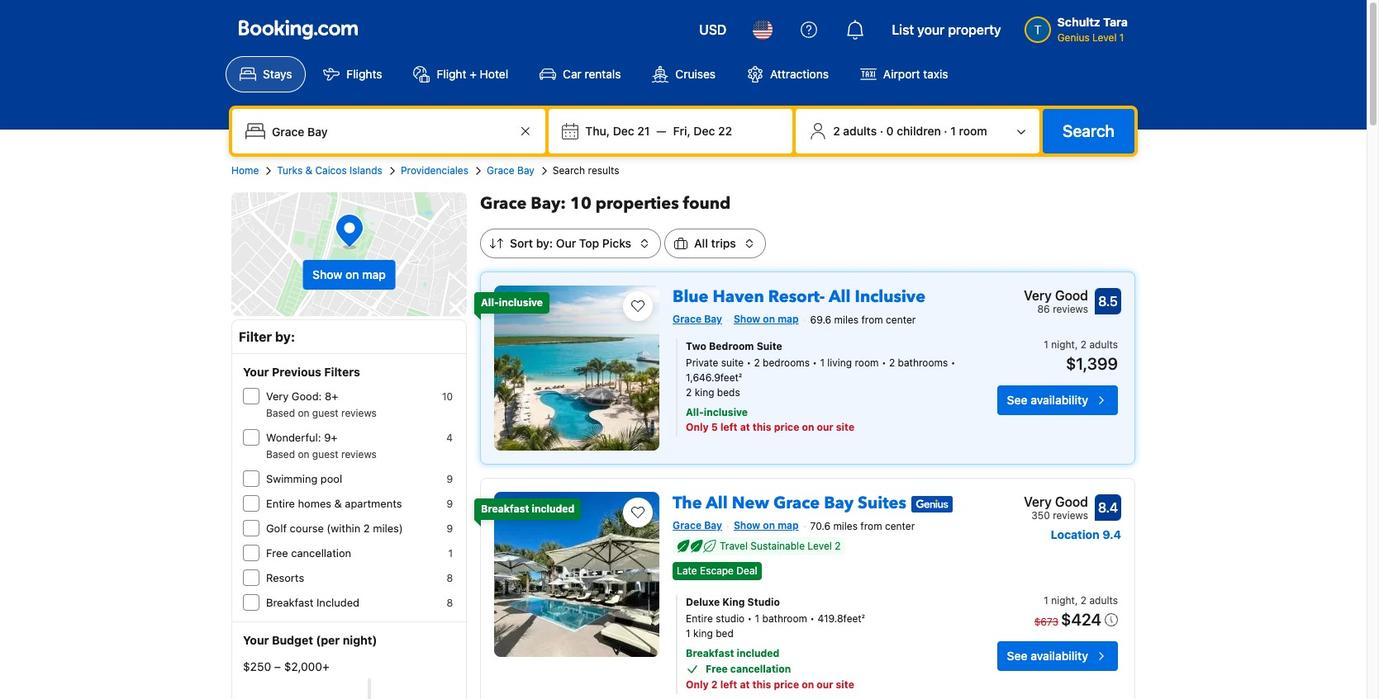Task type: describe. For each thing, give the bounding box(es) containing it.
Where are you going? field
[[265, 117, 516, 146]]

stays link
[[226, 56, 306, 93]]

grace down blue
[[673, 313, 701, 326]]

2 site from the top
[[836, 679, 854, 692]]

deluxe king studio link
[[686, 596, 965, 611]]

• right bathrooms
[[951, 357, 955, 369]]

night for 1 night , 2 adults $1,399
[[1051, 339, 1075, 351]]

car rentals link
[[526, 56, 635, 93]]

attractions
[[770, 67, 829, 81]]

attractions link
[[733, 56, 843, 93]]

–
[[274, 660, 281, 674]]

top
[[579, 236, 599, 250]]

+
[[469, 67, 477, 81]]

travel
[[720, 540, 748, 553]]

very good element for 8.4
[[1024, 492, 1088, 512]]

1 vertical spatial level
[[808, 540, 832, 553]]

list your property
[[892, 22, 1001, 37]]

apartments
[[345, 497, 402, 511]]

from for 70.6
[[860, 520, 882, 533]]

reviews inside the 'very good 86 reviews'
[[1053, 303, 1088, 316]]

price inside two bedroom suite private suite • 2 bedrooms • 1 living room • 2 bathrooms • 1,646.9feet² 2 king beds all-inclusive only 5 left at this price on our site
[[774, 421, 799, 434]]

airport taxis
[[883, 67, 948, 81]]

providenciales link
[[401, 164, 468, 178]]

grace down grace bay link
[[480, 193, 527, 215]]

2 down suite
[[754, 357, 760, 369]]

golf
[[266, 522, 287, 535]]

flight
[[437, 67, 466, 81]]

8.5
[[1098, 294, 1118, 309]]

turks & caicos islands link
[[277, 164, 382, 178]]

the all new grace bay suites image
[[494, 492, 659, 658]]

taxis
[[923, 67, 948, 81]]

suites
[[858, 492, 906, 515]]

tara
[[1103, 15, 1128, 29]]

0 vertical spatial included
[[532, 503, 575, 516]]

0 horizontal spatial cancellation
[[291, 547, 351, 560]]

center for 70.6 miles from center
[[885, 520, 915, 533]]

property
[[948, 22, 1001, 37]]

see availability for 1 living room
[[1007, 393, 1088, 407]]

from for 69.6
[[861, 314, 883, 326]]

providenciales
[[401, 164, 468, 177]]

guest for good:
[[312, 407, 338, 420]]

1 horizontal spatial 10
[[570, 193, 591, 215]]

entire for entire studio • 1 bathroom • 419.8feet² 1 king bed breakfast included
[[686, 613, 713, 626]]

• down deluxe king studio link
[[810, 613, 815, 626]]

(per
[[316, 634, 340, 648]]

2 inside 2 adults · 0 children · 1 room dropdown button
[[833, 124, 840, 138]]

included inside entire studio • 1 bathroom • 419.8feet² 1 king bed breakfast included
[[737, 648, 780, 660]]

—
[[656, 124, 666, 138]]

late
[[677, 565, 697, 578]]

all trips button
[[664, 229, 766, 259]]

1 inside two bedroom suite private suite • 2 bedrooms • 1 living room • 2 bathrooms • 1,646.9feet² 2 king beds all-inclusive only 5 left at this price on our site
[[820, 357, 825, 369]]

0 vertical spatial &
[[305, 164, 312, 177]]

filter
[[239, 330, 272, 345]]

based for very
[[266, 407, 295, 420]]

escape
[[700, 565, 734, 578]]

results
[[588, 164, 619, 177]]

all- inside two bedroom suite private suite • 2 bedrooms • 1 living room • 2 bathrooms • 1,646.9feet² 2 king beds all-inclusive only 5 left at this price on our site
[[686, 406, 704, 419]]

2 · from the left
[[944, 124, 947, 138]]

, for 1 night , 2 adults
[[1075, 595, 1078, 607]]

breakfast included
[[481, 503, 575, 516]]

private
[[686, 357, 718, 369]]

deluxe king studio
[[686, 597, 780, 609]]

blue
[[673, 286, 709, 308]]

2 only from the top
[[686, 679, 709, 692]]

bay down blue
[[704, 313, 722, 326]]

sustainable
[[751, 540, 805, 553]]

bathroom
[[762, 613, 807, 626]]

home link
[[231, 164, 259, 178]]

suite
[[721, 357, 744, 369]]

availability for 419.8feet²
[[1031, 650, 1088, 664]]

flights
[[347, 67, 382, 81]]

all trips
[[694, 236, 736, 250]]

this inside two bedroom suite private suite • 2 bedrooms • 1 living room • 2 bathrooms • 1,646.9feet² 2 king beds all-inclusive only 5 left at this price on our site
[[753, 421, 771, 434]]

breakfast inside entire studio • 1 bathroom • 419.8feet² 1 king bed breakfast included
[[686, 648, 734, 660]]

miles for 70.6
[[833, 520, 858, 533]]

our inside two bedroom suite private suite • 2 bedrooms • 1 living room • 2 bathrooms • 1,646.9feet² 2 king beds all-inclusive only 5 left at this price on our site
[[817, 421, 833, 434]]

scored 8.5 element
[[1095, 288, 1121, 315]]

grace down the on the bottom of page
[[673, 520, 701, 532]]

your budget (per night)
[[243, 634, 377, 648]]

8 for resorts
[[447, 573, 453, 585]]

see availability for 419.8feet²
[[1007, 650, 1088, 664]]

miles for 69.6
[[834, 314, 859, 326]]

grace bay for included
[[673, 520, 722, 532]]

8.4
[[1098, 501, 1118, 516]]

350
[[1031, 510, 1050, 522]]

, for 1 night , 2 adults $1,399
[[1075, 339, 1078, 351]]

your
[[917, 22, 945, 37]]

night for 1 night , 2 adults
[[1051, 595, 1075, 607]]

8+
[[325, 390, 338, 403]]

level inside schultz tara genius level 1
[[1092, 31, 1117, 44]]

very for 8.4
[[1024, 495, 1052, 510]]

two bedroom suite private suite • 2 bedrooms • 1 living room • 2 bathrooms • 1,646.9feet² 2 king beds all-inclusive only 5 left at this price on our site
[[686, 340, 955, 434]]

car rentals
[[563, 67, 621, 81]]

grace up 70.6
[[773, 492, 820, 515]]

$250 – $2,000+
[[243, 660, 329, 674]]

grace bay link
[[487, 164, 534, 178]]

our
[[556, 236, 576, 250]]

bedrooms
[[763, 357, 810, 369]]

1 inside dropdown button
[[950, 124, 956, 138]]

usd
[[699, 22, 727, 37]]

map for all-inclusive
[[778, 313, 799, 326]]

1 inside schultz tara genius level 1
[[1119, 31, 1124, 44]]

included
[[316, 597, 359, 610]]

1 dec from the left
[[613, 124, 634, 138]]

location
[[1051, 528, 1100, 542]]

2 inside '1 night , 2 adults $1,399'
[[1081, 339, 1087, 351]]

schultz
[[1057, 15, 1100, 29]]

the
[[673, 492, 702, 515]]

2 left bathrooms
[[889, 357, 895, 369]]

show for all-inclusive
[[734, 313, 760, 326]]

2 down 1,646.9feet²
[[686, 387, 692, 399]]

budget
[[272, 634, 313, 648]]

1 · from the left
[[880, 124, 883, 138]]

thu, dec 21 — fri, dec 22
[[585, 124, 732, 138]]

room inside dropdown button
[[959, 124, 987, 138]]

two
[[686, 340, 706, 353]]

2 price from the top
[[774, 679, 799, 692]]

flight + hotel link
[[399, 56, 522, 93]]

genius
[[1057, 31, 1090, 44]]

adults for 1 night , 2 adults
[[1089, 595, 1118, 607]]

location 9.4
[[1051, 528, 1121, 542]]

very good: 8+
[[266, 390, 338, 403]]

list your property link
[[882, 10, 1011, 50]]

entire studio • 1 bathroom • 419.8feet² 1 king bed breakfast included
[[686, 613, 865, 660]]

found
[[683, 193, 731, 215]]

blue haven resort- all inclusive
[[673, 286, 926, 308]]

room inside two bedroom suite private suite • 2 bedrooms • 1 living room • 2 bathrooms • 1,646.9feet² 2 king beds all-inclusive only 5 left at this price on our site
[[855, 357, 879, 369]]

by: for sort
[[536, 236, 553, 250]]

cruises link
[[638, 56, 730, 93]]

good for 8.4
[[1055, 495, 1088, 510]]

• left bathrooms
[[882, 357, 886, 369]]

deluxe
[[686, 597, 720, 609]]

suite
[[757, 340, 782, 353]]

late escape deal
[[677, 565, 757, 578]]

hotel
[[480, 67, 508, 81]]

fri,
[[673, 124, 691, 138]]

show on map inside button
[[312, 268, 386, 282]]

based on guest reviews for good:
[[266, 407, 377, 420]]

resorts
[[266, 572, 304, 585]]

bedroom
[[709, 340, 754, 353]]

islands
[[350, 164, 382, 177]]

(within
[[327, 522, 360, 535]]

bathrooms
[[898, 357, 948, 369]]

based on guest reviews for 9+
[[266, 449, 377, 461]]

map for breakfast included
[[778, 520, 799, 532]]

wonderful:
[[266, 431, 321, 445]]

guest for 9+
[[312, 449, 338, 461]]

1 vertical spatial very
[[266, 390, 289, 403]]

9+
[[324, 431, 338, 445]]

living
[[827, 357, 852, 369]]

show on map for all-inclusive
[[734, 313, 799, 326]]

your previous filters
[[243, 365, 360, 379]]

bay:
[[531, 193, 566, 215]]

• right suite
[[746, 357, 751, 369]]

inclusive
[[855, 286, 926, 308]]

1 horizontal spatial &
[[334, 497, 342, 511]]

map inside show on map button
[[362, 268, 386, 282]]

2 up $424
[[1081, 595, 1087, 607]]

see availability link for 419.8feet²
[[997, 642, 1118, 672]]

by: for filter
[[275, 330, 295, 345]]



Task type: vqa. For each thing, say whether or not it's contained in the screenshot.
Hotel
yes



Task type: locate. For each thing, give the bounding box(es) containing it.
2 vertical spatial all
[[706, 492, 728, 515]]

0 horizontal spatial free cancellation
[[266, 547, 351, 560]]

0 vertical spatial price
[[774, 421, 799, 434]]

inclusive up 5
[[704, 406, 748, 419]]

0 vertical spatial miles
[[834, 314, 859, 326]]

thu, dec 21 button
[[579, 117, 656, 146]]

0 vertical spatial map
[[362, 268, 386, 282]]

1 vertical spatial cancellation
[[730, 664, 791, 676]]

your up $250
[[243, 634, 269, 648]]

1 this from the top
[[753, 421, 771, 434]]

2 down bed
[[711, 679, 718, 692]]

1 price from the top
[[774, 421, 799, 434]]

1 vertical spatial inclusive
[[704, 406, 748, 419]]

2 , from the top
[[1075, 595, 1078, 607]]

all
[[694, 236, 708, 250], [829, 286, 851, 308], [706, 492, 728, 515]]

1 vertical spatial see
[[1007, 650, 1028, 664]]

the all new grace bay suites link
[[673, 486, 906, 515]]

2 vertical spatial adults
[[1089, 595, 1118, 607]]

wonderful: 9+
[[266, 431, 338, 445]]

0 horizontal spatial search
[[553, 164, 585, 177]]

1 vertical spatial 10
[[442, 391, 453, 403]]

this right 5
[[753, 421, 771, 434]]

based for wonderful:
[[266, 449, 295, 461]]

fri, dec 22 button
[[666, 117, 739, 146]]

good inside the 'very good 86 reviews'
[[1055, 288, 1088, 303]]

1 horizontal spatial breakfast
[[481, 503, 529, 516]]

price down entire studio • 1 bathroom • 419.8feet² 1 king bed breakfast included
[[774, 679, 799, 692]]

1 vertical spatial miles
[[833, 520, 858, 533]]

king inside two bedroom suite private suite • 2 bedrooms • 1 living room • 2 bathrooms • 1,646.9feet² 2 king beds all-inclusive only 5 left at this price on our site
[[695, 387, 714, 399]]

adults for 1 night , 2 adults $1,399
[[1089, 339, 1118, 351]]

2 your from the top
[[243, 634, 269, 648]]

1 horizontal spatial included
[[737, 648, 780, 660]]

level down 70.6
[[808, 540, 832, 553]]

entire up golf
[[266, 497, 295, 511]]

1 see availability link from the top
[[997, 386, 1118, 415]]

see for 1 living room
[[1007, 393, 1028, 407]]

blue haven resort- all inclusive image
[[494, 286, 659, 451]]

site down living
[[836, 421, 854, 434]]

free cancellation up only 2 left at this price on our site
[[706, 664, 791, 676]]

bay up travel
[[704, 520, 722, 532]]

0 horizontal spatial all-
[[481, 297, 499, 309]]

1 vertical spatial all
[[829, 286, 851, 308]]

trips
[[711, 236, 736, 250]]

bay up bay:
[[517, 164, 534, 177]]

0 vertical spatial free
[[266, 547, 288, 560]]

2 good from the top
[[1055, 495, 1088, 510]]

2 availability from the top
[[1031, 650, 1088, 664]]

search results updated. grace bay: 10 properties found. element
[[480, 193, 1135, 216]]

1 night from the top
[[1051, 339, 1075, 351]]

0 horizontal spatial entire
[[266, 497, 295, 511]]

golf course (within 2 miles)
[[266, 522, 403, 535]]

our down living
[[817, 421, 833, 434]]

entire
[[266, 497, 295, 511], [686, 613, 713, 626]]

beds
[[717, 387, 740, 399]]

night up $424
[[1051, 595, 1075, 607]]

0 vertical spatial left
[[720, 421, 738, 434]]

1 vertical spatial at
[[740, 679, 750, 692]]

see availability link for 1 living room
[[997, 386, 1118, 415]]

1 horizontal spatial inclusive
[[704, 406, 748, 419]]

the all new grace bay suites
[[673, 492, 906, 515]]

10 right bay:
[[570, 193, 591, 215]]

airport
[[883, 67, 920, 81]]

2 based on guest reviews from the top
[[266, 449, 377, 461]]

availability down $1,399
[[1031, 393, 1088, 407]]

cancellation up only 2 left at this price on our site
[[730, 664, 791, 676]]

see availability link down $673
[[997, 642, 1118, 672]]

grace bay down the on the bottom of page
[[673, 520, 722, 532]]

1 vertical spatial &
[[334, 497, 342, 511]]

1 9 from the top
[[447, 473, 453, 486]]

0 vertical spatial 10
[[570, 193, 591, 215]]

based on guest reviews down the 9+
[[266, 449, 377, 461]]

flights link
[[309, 56, 396, 93]]

search inside button
[[1063, 121, 1115, 140]]

breakfast for breakfast included
[[481, 503, 529, 516]]

site inside two bedroom suite private suite • 2 bedrooms • 1 living room • 2 bathrooms • 1,646.9feet² 2 king beds all-inclusive only 5 left at this price on our site
[[836, 421, 854, 434]]

free cancellation down course
[[266, 547, 351, 560]]

2 adults · 0 children · 1 room button
[[802, 116, 1033, 147]]

10 up 4
[[442, 391, 453, 403]]

2 vertical spatial map
[[778, 520, 799, 532]]

center for 69.6 miles from center
[[886, 314, 916, 326]]

very inside very good 350 reviews
[[1024, 495, 1052, 510]]

on inside two bedroom suite private suite • 2 bedrooms • 1 living room • 2 bathrooms • 1,646.9feet² 2 king beds all-inclusive only 5 left at this price on our site
[[802, 421, 814, 434]]

stays
[[263, 67, 292, 81]]

see availability down '1 night , 2 adults $1,399'
[[1007, 393, 1088, 407]]

1 vertical spatial center
[[885, 520, 915, 533]]

room right living
[[855, 357, 879, 369]]

1 see from the top
[[1007, 393, 1028, 407]]

entire homes & apartments
[[266, 497, 402, 511]]

grace right providenciales
[[487, 164, 515, 177]]

center down inclusive
[[886, 314, 916, 326]]

filters
[[324, 365, 360, 379]]

all up 69.6
[[829, 286, 851, 308]]

very good element left 8.5
[[1024, 286, 1088, 306]]

availability
[[1031, 393, 1088, 407], [1031, 650, 1088, 664]]

1 vertical spatial site
[[836, 679, 854, 692]]

2 vertical spatial breakfast
[[686, 648, 734, 660]]

0 vertical spatial entire
[[266, 497, 295, 511]]

1 horizontal spatial room
[[959, 124, 987, 138]]

king inside entire studio • 1 bathroom • 419.8feet² 1 king bed breakfast included
[[693, 628, 713, 640]]

price down bedrooms
[[774, 421, 799, 434]]

your account menu schultz tara genius level 1 element
[[1024, 7, 1134, 45]]

bay up 70.6
[[824, 492, 854, 515]]

center down suites
[[885, 520, 915, 533]]

1 vertical spatial 8
[[447, 597, 453, 610]]

1 horizontal spatial dec
[[694, 124, 715, 138]]

show on map for breakfast included
[[734, 520, 799, 532]]

1 vertical spatial grace bay
[[673, 313, 722, 326]]

guest down 8+
[[312, 407, 338, 420]]

miles right 69.6
[[834, 314, 859, 326]]

0 vertical spatial free cancellation
[[266, 547, 351, 560]]

show for breakfast included
[[734, 520, 760, 532]]

very good element for 8.5
[[1024, 286, 1088, 306]]

1 vertical spatial our
[[817, 679, 833, 692]]

availability down $673
[[1031, 650, 1088, 664]]

1 vertical spatial see availability
[[1007, 650, 1088, 664]]

1 , from the top
[[1075, 339, 1078, 351]]

1 vertical spatial availability
[[1031, 650, 1088, 664]]

0 vertical spatial very good element
[[1024, 286, 1088, 306]]

two bedroom suite link
[[686, 339, 965, 354]]

· right children
[[944, 124, 947, 138]]

2 vertical spatial show
[[734, 520, 760, 532]]

reviews down filters
[[341, 407, 377, 420]]

see availability down $673
[[1007, 650, 1088, 664]]

0 vertical spatial king
[[695, 387, 714, 399]]

2 dec from the left
[[694, 124, 715, 138]]

1 based on guest reviews from the top
[[266, 407, 377, 420]]

thu,
[[585, 124, 610, 138]]

1 vertical spatial free cancellation
[[706, 664, 791, 676]]

reviews inside very good 350 reviews
[[1053, 510, 1088, 522]]

1 vertical spatial ,
[[1075, 595, 1078, 607]]

king down 1,646.9feet²
[[695, 387, 714, 399]]

0 vertical spatial room
[[959, 124, 987, 138]]

1 good from the top
[[1055, 288, 1088, 303]]

grace
[[487, 164, 515, 177], [480, 193, 527, 215], [673, 313, 701, 326], [773, 492, 820, 515], [673, 520, 701, 532]]

0 horizontal spatial by:
[[275, 330, 295, 345]]

from down suites
[[860, 520, 882, 533]]

0 vertical spatial guest
[[312, 407, 338, 420]]

0 vertical spatial see availability link
[[997, 386, 1118, 415]]

& right 'homes'
[[334, 497, 342, 511]]

very good 350 reviews
[[1024, 495, 1088, 522]]

0 horizontal spatial ·
[[880, 124, 883, 138]]

very good 86 reviews
[[1024, 288, 1088, 316]]

1 horizontal spatial by:
[[536, 236, 553, 250]]

king left bed
[[693, 628, 713, 640]]

2 down the 70.6 miles from center
[[835, 540, 841, 553]]

by:
[[536, 236, 553, 250], [275, 330, 295, 345]]

1 horizontal spatial free cancellation
[[706, 664, 791, 676]]

0 vertical spatial good
[[1055, 288, 1088, 303]]

search for search results
[[553, 164, 585, 177]]

$2,000+
[[284, 660, 329, 674]]

0 horizontal spatial breakfast
[[266, 597, 314, 610]]

sort
[[510, 236, 533, 250]]

0 vertical spatial all
[[694, 236, 708, 250]]

&
[[305, 164, 312, 177], [334, 497, 342, 511]]

very good element up the location
[[1024, 492, 1088, 512]]

1 horizontal spatial cancellation
[[730, 664, 791, 676]]

adults left 0 on the right top of page
[[843, 124, 877, 138]]

at inside two bedroom suite private suite • 2 bedrooms • 1 living room • 2 bathrooms • 1,646.9feet² 2 king beds all-inclusive only 5 left at this price on our site
[[740, 421, 750, 434]]

1 site from the top
[[836, 421, 854, 434]]

0 horizontal spatial free
[[266, 547, 288, 560]]

2 9 from the top
[[447, 498, 453, 511]]

2 see availability link from the top
[[997, 642, 1118, 672]]

, up $1,399
[[1075, 339, 1078, 351]]

2
[[833, 124, 840, 138], [1081, 339, 1087, 351], [754, 357, 760, 369], [889, 357, 895, 369], [686, 387, 692, 399], [363, 522, 370, 535], [835, 540, 841, 553], [1081, 595, 1087, 607], [711, 679, 718, 692]]

1 horizontal spatial all-
[[686, 406, 704, 419]]

reviews up pool
[[341, 449, 377, 461]]

1 vertical spatial 9
[[447, 498, 453, 511]]

• right studio
[[747, 613, 752, 626]]

adults up $424
[[1089, 595, 1118, 607]]

miles
[[834, 314, 859, 326], [833, 520, 858, 533]]

1 vertical spatial guest
[[312, 449, 338, 461]]

2 vertical spatial show on map
[[734, 520, 799, 532]]

schultz tara genius level 1
[[1057, 15, 1128, 44]]

0 vertical spatial by:
[[536, 236, 553, 250]]

based on guest reviews down 8+
[[266, 407, 377, 420]]

genius discounts available at this property. image
[[911, 496, 953, 513], [911, 496, 953, 513]]

2 this from the top
[[752, 679, 771, 692]]

1 night , 2 adults $1,399
[[1044, 339, 1118, 373]]

usd button
[[689, 10, 736, 50]]

1 very good element from the top
[[1024, 286, 1088, 306]]

9 for 2
[[447, 523, 453, 535]]

0 horizontal spatial dec
[[613, 124, 634, 138]]

1 night , 2 adults
[[1044, 595, 1118, 607]]

left right 5
[[720, 421, 738, 434]]

2 very good element from the top
[[1024, 492, 1088, 512]]

night inside '1 night , 2 adults $1,399'
[[1051, 339, 1075, 351]]

at right 5
[[740, 421, 750, 434]]

0 vertical spatial only
[[686, 421, 709, 434]]

room right children
[[959, 124, 987, 138]]

based down very good: 8+
[[266, 407, 295, 420]]

0 horizontal spatial inclusive
[[499, 297, 543, 309]]

0 horizontal spatial room
[[855, 357, 879, 369]]

dec left 21
[[613, 124, 634, 138]]

69.6
[[810, 314, 831, 326]]

booking.com image
[[239, 20, 358, 40]]

adults inside '1 night , 2 adults $1,399'
[[1089, 339, 1118, 351]]

1 horizontal spatial search
[[1063, 121, 1115, 140]]

dec left 22
[[694, 124, 715, 138]]

king
[[722, 597, 745, 609]]

on
[[345, 268, 359, 282], [763, 313, 775, 326], [298, 407, 309, 420], [802, 421, 814, 434], [298, 449, 309, 461], [763, 520, 775, 532], [802, 679, 814, 692]]

2 based from the top
[[266, 449, 295, 461]]

1 your from the top
[[243, 365, 269, 379]]

1 vertical spatial good
[[1055, 495, 1088, 510]]

grace bay down blue
[[673, 313, 722, 326]]

0 vertical spatial grace bay
[[487, 164, 534, 177]]

0 vertical spatial level
[[1092, 31, 1117, 44]]

2 see availability from the top
[[1007, 650, 1088, 664]]

night)
[[343, 634, 377, 648]]

0 vertical spatial from
[[861, 314, 883, 326]]

inclusive down sort
[[499, 297, 543, 309]]

1 vertical spatial search
[[553, 164, 585, 177]]

grace bay for inclusive
[[673, 313, 722, 326]]

reviews
[[1053, 303, 1088, 316], [341, 407, 377, 420], [341, 449, 377, 461], [1053, 510, 1088, 522]]

9 for apartments
[[447, 498, 453, 511]]

grace bay up bay:
[[487, 164, 534, 177]]

all inside dropdown button
[[694, 236, 708, 250]]

pool
[[320, 473, 342, 486]]

1 our from the top
[[817, 421, 833, 434]]

0 vertical spatial very
[[1024, 288, 1052, 303]]

1 vertical spatial free
[[706, 664, 728, 676]]

show inside button
[[312, 268, 342, 282]]

0 vertical spatial cancellation
[[291, 547, 351, 560]]

very left the good:
[[266, 390, 289, 403]]

& right turks
[[305, 164, 312, 177]]

1 vertical spatial breakfast
[[266, 597, 314, 610]]

0 horizontal spatial 10
[[442, 391, 453, 403]]

based down "wonderful:"
[[266, 449, 295, 461]]

only
[[686, 421, 709, 434], [686, 679, 709, 692]]

1 horizontal spatial ·
[[944, 124, 947, 138]]

1 see availability from the top
[[1007, 393, 1088, 407]]

0 vertical spatial this
[[753, 421, 771, 434]]

0 vertical spatial breakfast
[[481, 503, 529, 516]]

inclusive inside two bedroom suite private suite • 2 bedrooms • 1 living room • 2 bathrooms • 1,646.9feet² 2 king beds all-inclusive only 5 left at this price on our site
[[704, 406, 748, 419]]

all right the on the bottom of page
[[706, 492, 728, 515]]

1 based from the top
[[266, 407, 295, 420]]

1 only from the top
[[686, 421, 709, 434]]

21
[[637, 124, 650, 138]]

0 vertical spatial search
[[1063, 121, 1115, 140]]

breakfast for breakfast included
[[266, 597, 314, 610]]

1 at from the top
[[740, 421, 750, 434]]

room
[[959, 124, 987, 138], [855, 357, 879, 369]]

scored 8.4 element
[[1095, 495, 1121, 521]]

0 vertical spatial based on guest reviews
[[266, 407, 377, 420]]

car
[[563, 67, 581, 81]]

inclusive
[[499, 297, 543, 309], [704, 406, 748, 419]]

search for search
[[1063, 121, 1115, 140]]

1 vertical spatial from
[[860, 520, 882, 533]]

, up $424
[[1075, 595, 1078, 607]]

1 vertical spatial very good element
[[1024, 492, 1088, 512]]

0 vertical spatial availability
[[1031, 393, 1088, 407]]

1 availability from the top
[[1031, 393, 1088, 407]]

good for 8.5
[[1055, 288, 1088, 303]]

from down inclusive
[[861, 314, 883, 326]]

on inside button
[[345, 268, 359, 282]]

bay
[[517, 164, 534, 177], [704, 313, 722, 326], [824, 492, 854, 515], [704, 520, 722, 532]]

very left 8.5
[[1024, 288, 1052, 303]]

all-inclusive
[[481, 297, 543, 309]]

1 left from the top
[[720, 421, 738, 434]]

adults inside dropdown button
[[843, 124, 877, 138]]

1 vertical spatial show on map
[[734, 313, 799, 326]]

0 vertical spatial inclusive
[[499, 297, 543, 309]]

caicos
[[315, 164, 347, 177]]

1 guest from the top
[[312, 407, 338, 420]]

2 our from the top
[[817, 679, 833, 692]]

left inside two bedroom suite private suite • 2 bedrooms • 1 living room • 2 bathrooms • 1,646.9feet² 2 king beds all-inclusive only 5 left at this price on our site
[[720, 421, 738, 434]]

0 vertical spatial see availability
[[1007, 393, 1088, 407]]

1 vertical spatial price
[[774, 679, 799, 692]]

8
[[447, 573, 453, 585], [447, 597, 453, 610]]

• down two bedroom suite 'link'
[[813, 357, 817, 369]]

$250
[[243, 660, 271, 674]]

properties
[[596, 193, 679, 215]]

by: right filter
[[275, 330, 295, 345]]

sort by: our top picks
[[510, 236, 631, 250]]

previous
[[272, 365, 321, 379]]

2 guest from the top
[[312, 449, 338, 461]]

guest
[[312, 407, 338, 420], [312, 449, 338, 461]]

cancellation
[[291, 547, 351, 560], [730, 664, 791, 676]]

good right 86
[[1055, 288, 1088, 303]]

419.8feet²
[[818, 613, 865, 626]]

left
[[720, 421, 738, 434], [720, 679, 737, 692]]

entire for entire homes & apartments
[[266, 497, 295, 511]]

reviews up the location
[[1053, 510, 1088, 522]]

availability for 1 living room
[[1031, 393, 1088, 407]]

1 horizontal spatial entire
[[686, 613, 713, 626]]

entire inside entire studio • 1 bathroom • 419.8feet² 1 king bed breakfast included
[[686, 613, 713, 626]]

all left trips on the right
[[694, 236, 708, 250]]

night
[[1051, 339, 1075, 351], [1051, 595, 1075, 607]]

2 at from the top
[[740, 679, 750, 692]]

· left 0 on the right top of page
[[880, 124, 883, 138]]

our down 419.8feet²
[[817, 679, 833, 692]]

left down bed
[[720, 679, 737, 692]]

, inside '1 night , 2 adults $1,399'
[[1075, 339, 1078, 351]]

flight + hotel
[[437, 67, 508, 81]]

cancellation down the golf course (within 2 miles)
[[291, 547, 351, 560]]

at down entire studio • 1 bathroom • 419.8feet² 1 king bed breakfast included
[[740, 679, 750, 692]]

your for your budget (per night)
[[243, 634, 269, 648]]

see availability link down $1,399
[[997, 386, 1118, 415]]

this down entire studio • 1 bathroom • 419.8feet² 1 king bed breakfast included
[[752, 679, 771, 692]]

good
[[1055, 288, 1088, 303], [1055, 495, 1088, 510]]

resort-
[[768, 286, 825, 308]]

0 vertical spatial our
[[817, 421, 833, 434]]

86
[[1037, 303, 1050, 316]]

very up the location
[[1024, 495, 1052, 510]]

0 vertical spatial site
[[836, 421, 854, 434]]

free down bed
[[706, 664, 728, 676]]

your for your previous filters
[[243, 365, 269, 379]]

2 night from the top
[[1051, 595, 1075, 607]]

adults up $1,399
[[1089, 339, 1118, 351]]

very good element
[[1024, 286, 1088, 306], [1024, 492, 1088, 512]]

2 8 from the top
[[447, 597, 453, 610]]

included
[[532, 503, 575, 516], [737, 648, 780, 660]]

show on map button
[[302, 260, 396, 290]]

2 left from the top
[[720, 679, 737, 692]]

1 8 from the top
[[447, 573, 453, 585]]

adults
[[843, 124, 877, 138], [1089, 339, 1118, 351], [1089, 595, 1118, 607]]

very inside the 'very good 86 reviews'
[[1024, 288, 1052, 303]]

guest down the 9+
[[312, 449, 338, 461]]

3 9 from the top
[[447, 523, 453, 535]]

search
[[1063, 121, 1115, 140], [553, 164, 585, 177]]

see for 419.8feet²
[[1007, 650, 1028, 664]]

0 vertical spatial night
[[1051, 339, 1075, 351]]

our
[[817, 421, 833, 434], [817, 679, 833, 692]]

8 for breakfast included
[[447, 597, 453, 610]]

70.6
[[810, 520, 830, 533]]

good inside very good 350 reviews
[[1055, 495, 1088, 510]]

free down golf
[[266, 547, 288, 560]]

very for 8.5
[[1024, 288, 1052, 303]]

your down filter
[[243, 365, 269, 379]]

all-
[[481, 297, 499, 309], [686, 406, 704, 419]]

1 vertical spatial map
[[778, 313, 799, 326]]

0 vertical spatial show on map
[[312, 268, 386, 282]]

1 inside '1 night , 2 adults $1,399'
[[1044, 339, 1048, 351]]

1
[[1119, 31, 1124, 44], [950, 124, 956, 138], [1044, 339, 1048, 351], [820, 357, 825, 369], [448, 548, 453, 560], [1044, 595, 1048, 607], [755, 613, 760, 626], [686, 628, 690, 640]]

good up the location
[[1055, 495, 1088, 510]]

2 left miles)
[[363, 522, 370, 535]]

1 horizontal spatial free
[[706, 664, 728, 676]]

miles right 70.6
[[833, 520, 858, 533]]

level down tara
[[1092, 31, 1117, 44]]

only inside two bedroom suite private suite • 2 bedrooms • 1 living room • 2 bathrooms • 1,646.9feet² 2 king beds all-inclusive only 5 left at this price on our site
[[686, 421, 709, 434]]

0 vertical spatial ,
[[1075, 339, 1078, 351]]

2 see from the top
[[1007, 650, 1028, 664]]

site
[[836, 421, 854, 434], [836, 679, 854, 692]]

0 vertical spatial all-
[[481, 297, 499, 309]]

by: left our on the left of the page
[[536, 236, 553, 250]]

entire down deluxe
[[686, 613, 713, 626]]

2 vertical spatial very
[[1024, 495, 1052, 510]]

1 vertical spatial based on guest reviews
[[266, 449, 377, 461]]



